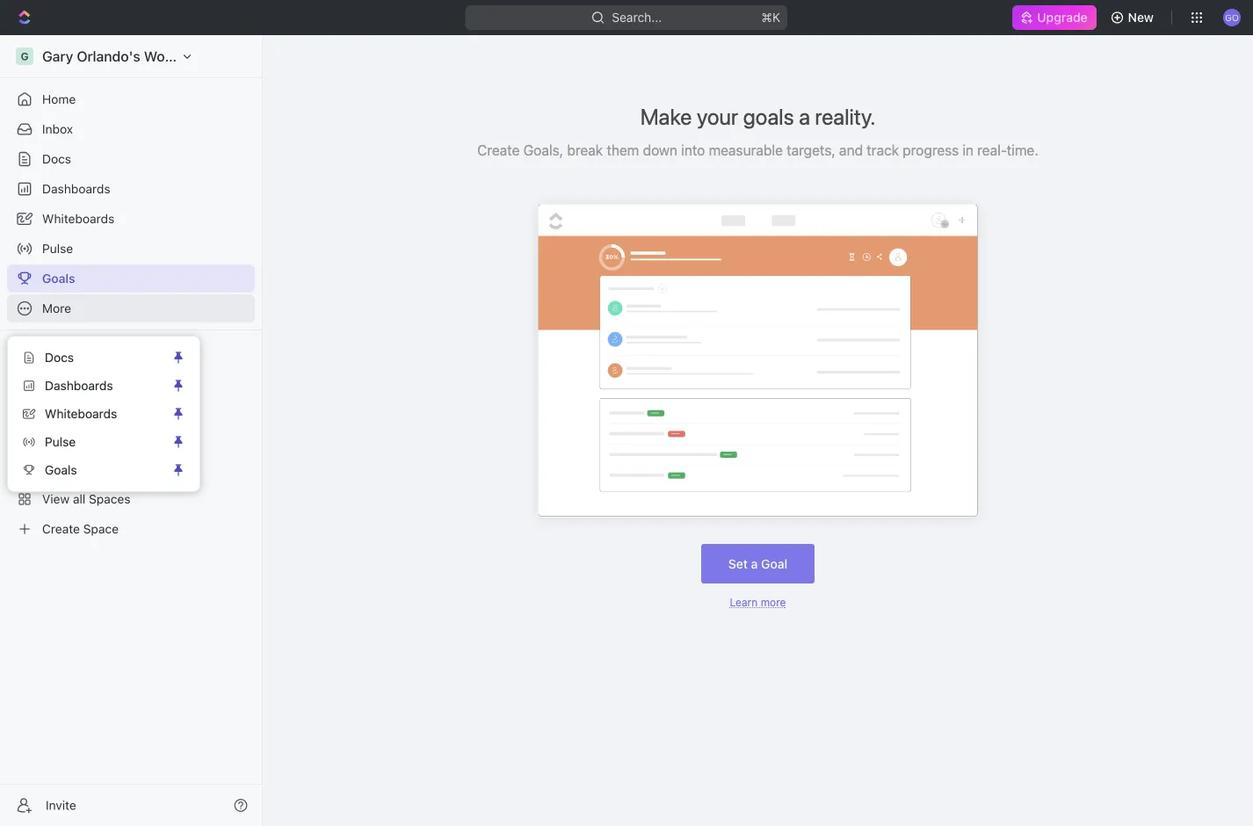Task type: vqa. For each thing, say whether or not it's contained in the screenshot.
"time."
yes



Task type: locate. For each thing, give the bounding box(es) containing it.
1 vertical spatial whiteboards
[[45, 406, 117, 421]]

pulse right space, , "element"
[[45, 435, 76, 449]]

whiteboards inside sidebar navigation
[[42, 211, 114, 226]]

docs up spaces
[[45, 350, 74, 365]]

pulse link
[[7, 235, 255, 263], [15, 428, 168, 456]]

whiteboards for the bottom whiteboards link
[[45, 406, 117, 421]]

goals down the space
[[45, 463, 77, 477]]

dashboards down inbox at the top left of page
[[42, 181, 110, 196]]

favorites button
[[7, 341, 67, 362]]

invite
[[46, 798, 76, 812]]

0 vertical spatial pulse
[[42, 241, 73, 256]]

0 vertical spatial docs
[[42, 152, 71, 166]]

0 vertical spatial goals
[[42, 271, 75, 286]]

measurable
[[709, 142, 783, 159]]

dashboards link down inbox link
[[7, 175, 255, 203]]

pulse up more
[[42, 241, 73, 256]]

1 horizontal spatial a
[[799, 103, 810, 129]]

pulse for the top pulse link
[[42, 241, 73, 256]]

1 vertical spatial goals link
[[15, 456, 168, 484]]

space
[[42, 432, 78, 446]]

favorites
[[14, 345, 60, 358]]

goals up more
[[42, 271, 75, 286]]

reality.
[[815, 103, 876, 129]]

set a goal
[[728, 556, 788, 571]]

1 vertical spatial dashboards link
[[15, 372, 168, 400]]

docs link
[[7, 145, 255, 173], [15, 344, 168, 372]]

0 vertical spatial dashboards
[[42, 181, 110, 196]]

a up targets,
[[799, 103, 810, 129]]

in
[[963, 142, 974, 159]]

new button
[[1103, 4, 1164, 32]]

space link
[[42, 425, 251, 453]]

search...
[[612, 10, 662, 25]]

goals link down the space
[[15, 456, 168, 484]]

a right set
[[751, 556, 758, 571]]

goals link up more dropdown button
[[7, 265, 255, 293]]

dashboards down favorites button
[[45, 378, 113, 393]]

learn more
[[730, 596, 786, 608]]

0 vertical spatial whiteboards
[[42, 211, 114, 226]]

docs down inbox at the top left of page
[[42, 152, 71, 166]]

break
[[567, 142, 603, 159]]

1 vertical spatial pulse link
[[15, 428, 168, 456]]

dashboards
[[42, 181, 110, 196], [45, 378, 113, 393]]

track
[[867, 142, 899, 159]]

dashboards link up the space
[[15, 372, 168, 400]]

new
[[1128, 10, 1154, 25]]

1 vertical spatial docs
[[45, 350, 74, 365]]

1 vertical spatial pulse
[[45, 435, 76, 449]]

0 vertical spatial a
[[799, 103, 810, 129]]

goal
[[761, 556, 788, 571]]

whiteboards for the topmost whiteboards link
[[42, 211, 114, 226]]

whiteboards link
[[7, 205, 255, 233], [15, 400, 168, 428]]

0 horizontal spatial a
[[751, 556, 758, 571]]

pulse inside sidebar navigation
[[42, 241, 73, 256]]

dashboards link
[[7, 175, 255, 203], [15, 372, 168, 400]]

goals link
[[7, 265, 255, 293], [15, 456, 168, 484]]

docs link down more
[[15, 344, 168, 372]]

upgrade
[[1037, 10, 1088, 25]]

more
[[761, 596, 786, 608]]

them
[[607, 142, 639, 159]]

docs
[[42, 152, 71, 166], [45, 350, 74, 365]]

whiteboards
[[42, 211, 114, 226], [45, 406, 117, 421]]

0 vertical spatial dashboards link
[[7, 175, 255, 203]]

goals
[[42, 271, 75, 286], [45, 463, 77, 477]]

a
[[799, 103, 810, 129], [751, 556, 758, 571]]

1 vertical spatial a
[[751, 556, 758, 571]]

docs link down inbox link
[[7, 145, 255, 173]]

pulse
[[42, 241, 73, 256], [45, 435, 76, 449]]



Task type: describe. For each thing, give the bounding box(es) containing it.
real-
[[977, 142, 1007, 159]]

1 vertical spatial whiteboards link
[[15, 400, 168, 428]]

your
[[697, 103, 738, 129]]

spaces
[[14, 375, 51, 388]]

progress
[[903, 142, 959, 159]]

make
[[640, 103, 692, 129]]

inbox link
[[7, 115, 255, 143]]

and
[[839, 142, 863, 159]]

time.
[[1007, 142, 1039, 159]]

dashboards link inside sidebar navigation
[[7, 175, 255, 203]]

0 vertical spatial whiteboards link
[[7, 205, 255, 233]]

goals
[[743, 103, 794, 129]]

pulse for the bottommost pulse link
[[45, 435, 76, 449]]

0 vertical spatial docs link
[[7, 145, 255, 173]]

learn
[[730, 596, 758, 608]]

space, , element
[[16, 431, 33, 448]]

learn more link
[[730, 596, 786, 608]]

sidebar navigation
[[0, 35, 263, 826]]

more
[[42, 301, 71, 316]]

1 vertical spatial dashboards
[[45, 378, 113, 393]]

upgrade link
[[1013, 5, 1096, 30]]

create goals, break them down into measurable targets, and track progress in real-time.
[[477, 142, 1039, 159]]

targets,
[[787, 142, 836, 159]]

into
[[681, 142, 705, 159]]

s
[[21, 433, 28, 446]]

more button
[[7, 294, 255, 323]]

0 vertical spatial pulse link
[[7, 235, 255, 263]]

home link
[[7, 85, 255, 113]]

1 vertical spatial goals
[[45, 463, 77, 477]]

0 vertical spatial goals link
[[7, 265, 255, 293]]

set
[[728, 556, 748, 571]]

create
[[477, 142, 520, 159]]

home
[[42, 92, 76, 106]]

dashboards inside sidebar navigation
[[42, 181, 110, 196]]

make your goals a reality.
[[640, 103, 876, 129]]

goals inside sidebar navigation
[[42, 271, 75, 286]]

goals,
[[523, 142, 563, 159]]

down
[[643, 142, 678, 159]]

⌘k
[[762, 10, 781, 25]]

docs inside sidebar navigation
[[42, 152, 71, 166]]

inbox
[[42, 122, 73, 136]]

1 vertical spatial docs link
[[15, 344, 168, 372]]



